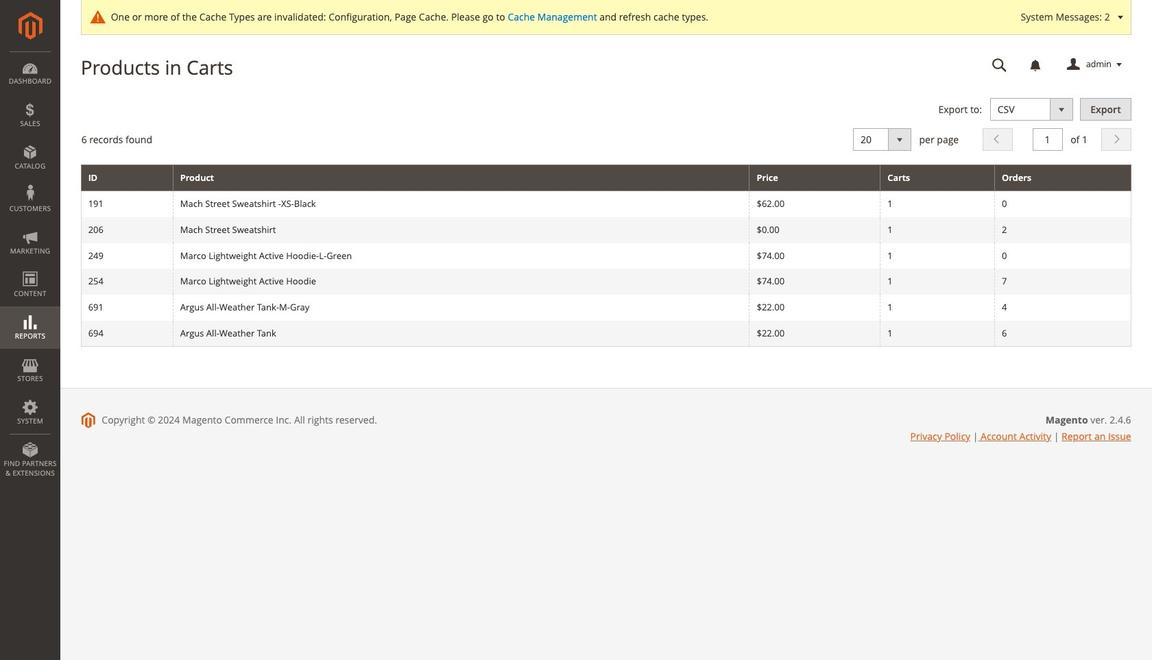 Task type: vqa. For each thing, say whether or not it's contained in the screenshot.
1st To text box from right
no



Task type: locate. For each thing, give the bounding box(es) containing it.
menu bar
[[0, 51, 60, 485]]

None text field
[[982, 53, 1017, 77], [1032, 128, 1063, 151], [982, 53, 1017, 77], [1032, 128, 1063, 151]]



Task type: describe. For each thing, give the bounding box(es) containing it.
magento admin panel image
[[18, 12, 42, 40]]



